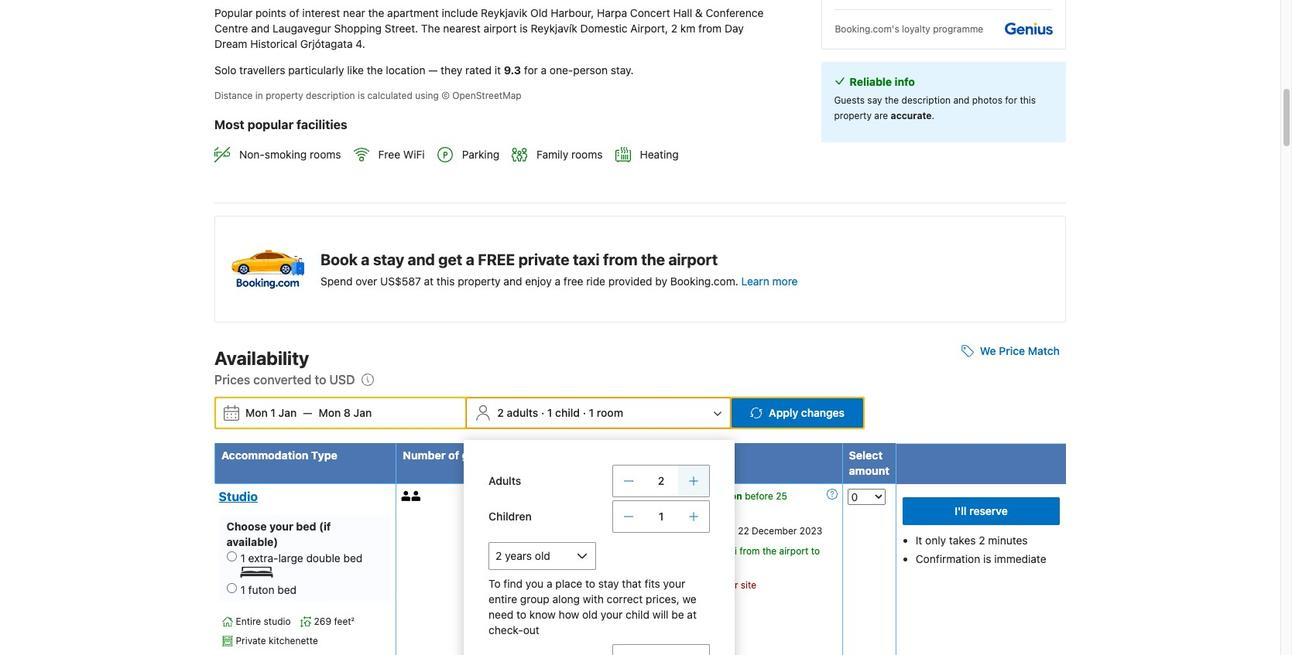 Task type: vqa. For each thing, say whether or not it's contained in the screenshot.
WHY SHOULD I BOOK A CAR RENTAL IN THE UNITED STATES WITH BOOKING.COM?
no



Task type: locate. For each thing, give the bounding box(es) containing it.
• left "pay"
[[648, 527, 652, 538]]

2 occupancy image from the left
[[411, 492, 421, 502]]

futon
[[248, 584, 275, 597]]

free
[[378, 148, 400, 161], [662, 491, 683, 503]]

— left 8
[[303, 407, 312, 420]]

free
[[478, 251, 515, 269]]

per right fee
[[528, 578, 541, 588]]

entire
[[489, 593, 517, 607]]

0 horizontal spatial rooms
[[310, 148, 341, 161]]

a inside to find you a place to stay that fits your entire group along with correct prices, we need to know how old your child will be at check-out
[[547, 578, 552, 591]]

1 vertical spatial per
[[528, 578, 541, 588]]

0 vertical spatial airport
[[668, 251, 718, 269]]

None radio
[[226, 552, 237, 562]]

non-smoking rooms
[[239, 148, 341, 161]]

provided
[[608, 275, 652, 288]]

description for and
[[902, 95, 951, 106]]

€ inside 11 % vat, € 2.70 city tax per night
[[592, 532, 597, 541]]

are
[[874, 110, 888, 122]]

the up by
[[641, 251, 665, 269]]

bed right double at left bottom
[[343, 552, 363, 565]]

1 horizontal spatial is
[[983, 553, 992, 566]]

stay inside 'book a stay and get a free private taxi from the airport spend over ‎us$587‏ at this property and enjoy a free ride provided by booking.com. learn more'
[[373, 251, 404, 269]]

None radio
[[226, 584, 237, 594]]

1 horizontal spatial description
[[902, 95, 951, 106]]

0 vertical spatial —
[[428, 64, 438, 77]]

0 vertical spatial this
[[1020, 95, 1036, 106]]

this inside 'book a stay and get a free private taxi from the airport spend over ‎us$587‏ at this property and enjoy a free ride provided by booking.com. learn more'
[[437, 275, 455, 288]]

1 vertical spatial airport
[[779, 546, 809, 558]]

0 vertical spatial €
[[592, 532, 597, 541]]

1
[[271, 407, 276, 420], [547, 407, 552, 420], [589, 407, 594, 420], [659, 511, 664, 524], [240, 552, 245, 565], [240, 584, 245, 597]]

1 • from the top
[[648, 527, 652, 538]]

property inside 'book a stay and get a free private taxi from the airport spend over ‎us$587‏ at this property and enjoy a free ride provided by booking.com. learn more'
[[458, 275, 501, 288]]

1 horizontal spatial jan
[[354, 407, 372, 420]]

2 left adults
[[497, 407, 504, 420]]

studio
[[264, 617, 291, 628]]

airport down pay nothing until 22 december 2023
[[779, 546, 809, 558]]

is down "like"
[[358, 90, 365, 102]]

free for free wifi
[[378, 148, 400, 161]]

a right get at the left of the page
[[466, 251, 475, 269]]

december
[[662, 506, 708, 518], [752, 526, 797, 538]]

1 horizontal spatial free
[[662, 491, 683, 503]]

night
[[543, 547, 562, 557]]

1 vertical spatial december
[[752, 526, 797, 538]]

property
[[266, 90, 303, 102], [834, 110, 872, 122], [458, 275, 501, 288], [681, 560, 719, 572]]

we
[[980, 345, 996, 358]]

0 vertical spatial bed
[[296, 521, 316, 534]]

we price match
[[980, 345, 1060, 358]]

it only takes 2 minutes confirmation is immediate
[[916, 535, 1046, 566]]

mon left 8
[[319, 407, 341, 420]]

this inside private taxi from the airport to this property
[[662, 560, 678, 572]]

more details on meals and payment options image
[[827, 490, 837, 500]]

1 mon from the left
[[245, 407, 268, 420]]

by
[[655, 275, 667, 288]]

private taxi from the airport to this property
[[662, 546, 820, 572]]

0 vertical spatial per
[[528, 547, 540, 557]]

1 horizontal spatial ·
[[583, 407, 586, 420]]

rooms right family
[[571, 148, 603, 161]]

per
[[528, 547, 540, 557], [528, 578, 541, 588]]

0 vertical spatial child
[[555, 407, 580, 420]]

from down the 22
[[740, 546, 760, 558]]

2 inside dropdown button
[[497, 407, 504, 420]]

and
[[953, 95, 970, 106], [408, 251, 435, 269], [504, 275, 522, 288]]

the down pay nothing until 22 december 2023
[[763, 546, 777, 558]]

to inside private taxi from the airport to this property
[[811, 546, 820, 558]]

at right 'be'
[[687, 609, 697, 622]]

%
[[564, 532, 571, 541]]

2 horizontal spatial and
[[953, 95, 970, 106]]

1 horizontal spatial for
[[1005, 95, 1017, 106]]

property down free at top
[[458, 275, 501, 288]]

free cancellation
[[662, 491, 742, 503]]

a left one-
[[541, 64, 547, 77]]

a right you
[[547, 578, 552, 591]]

openstreetmap
[[452, 90, 522, 102]]

one-
[[550, 64, 573, 77]]

say
[[867, 95, 882, 106]]

0 vertical spatial •
[[648, 527, 652, 538]]

to find you a place to stay that fits your entire group along with correct prices, we need to know how old your child will be at check-out
[[489, 578, 697, 638]]

and left photos
[[953, 95, 970, 106]]

0 horizontal spatial free
[[378, 148, 400, 161]]

2023 right the 22
[[800, 526, 822, 538]]

1 vertical spatial taxi
[[721, 546, 737, 558]]

0 horizontal spatial —
[[303, 407, 312, 420]]

0 horizontal spatial december
[[662, 506, 708, 518]]

we
[[682, 593, 697, 607]]

is down minutes
[[983, 553, 992, 566]]

1 horizontal spatial taxi
[[721, 546, 737, 558]]

they
[[441, 64, 463, 77]]

2023 inside the 'before 25 december 2023'
[[710, 506, 733, 518]]

minutes
[[988, 535, 1028, 548]]

— left they
[[428, 64, 438, 77]]

with
[[583, 593, 604, 607]]

using
[[415, 90, 439, 102]]

0 horizontal spatial private
[[519, 251, 569, 269]]

mon down prices at bottom left
[[245, 407, 268, 420]]

1 horizontal spatial stay
[[543, 578, 559, 588]]

at inside 'book a stay and get a free private taxi from the airport spend over ‎us$587‏ at this property and enjoy a free ride provided by booking.com. learn more'
[[424, 275, 434, 288]]

it
[[916, 535, 922, 548]]

2 horizontal spatial stay
[[598, 578, 619, 591]]

1 horizontal spatial at
[[687, 609, 697, 622]]

stay.
[[611, 64, 634, 77]]

0 vertical spatial from
[[603, 251, 638, 269]]

1 vertical spatial child
[[626, 609, 650, 622]]

0 horizontal spatial description
[[306, 90, 355, 102]]

2 jan from the left
[[354, 407, 372, 420]]

learn
[[741, 275, 769, 288]]

0 horizontal spatial child
[[555, 407, 580, 420]]

•
[[648, 527, 652, 538], [648, 580, 652, 592]]

excluded:
[[514, 563, 553, 572]]

0 horizontal spatial mon
[[245, 407, 268, 420]]

11
[[554, 532, 562, 541]]

• right that at left bottom
[[648, 580, 652, 592]]

taxi up ride on the top left of the page
[[573, 251, 600, 269]]

facilities
[[297, 118, 347, 132]]

free
[[564, 275, 583, 288]]

0 horizontal spatial is
[[358, 90, 365, 102]]

1 vertical spatial from
[[740, 546, 760, 558]]

feet²
[[334, 617, 354, 628]]

2 vertical spatial this
[[662, 560, 678, 572]]

1 horizontal spatial €
[[592, 532, 597, 541]]

popular
[[247, 118, 294, 132]]

1 vertical spatial free
[[662, 491, 683, 503]]

1 vertical spatial —
[[303, 407, 312, 420]]

family rooms
[[537, 148, 603, 161]]

8
[[344, 407, 351, 420]]

cleaning
[[590, 563, 623, 572]]

1 horizontal spatial from
[[740, 546, 760, 558]]

1 vertical spatial bed
[[343, 552, 363, 565]]

private down 'nothing'
[[689, 546, 719, 558]]

prices converted to usd
[[214, 374, 355, 387]]

description inside guests say the description and photos for this property are
[[902, 95, 951, 106]]

how
[[559, 609, 579, 622]]

269 feet²
[[314, 617, 354, 628]]

1 horizontal spatial this
[[662, 560, 678, 572]]

2 right takes
[[979, 535, 985, 548]]

1 vertical spatial your
[[663, 578, 685, 591]]

for right 9.3
[[524, 64, 538, 77]]

1 vertical spatial at
[[687, 609, 697, 622]]

1 vertical spatial private
[[689, 546, 719, 558]]

your down correct
[[601, 609, 623, 622]]

0 horizontal spatial 2023
[[710, 506, 733, 518]]

2 · from the left
[[583, 407, 586, 420]]

0 horizontal spatial jan
[[278, 407, 297, 420]]

2 • from the top
[[648, 580, 652, 592]]

and left enjoy at the left top
[[504, 275, 522, 288]]

is inside 'it only takes 2 minutes confirmation is immediate'
[[983, 553, 992, 566]]

heating
[[640, 148, 679, 161]]

stay up along
[[543, 578, 559, 588]]

your up large
[[269, 521, 293, 534]]

smoking
[[265, 148, 307, 161]]

0 horizontal spatial this
[[437, 275, 455, 288]]

0 horizontal spatial stay
[[373, 251, 404, 269]]

child left room
[[555, 407, 580, 420]]

1 rooms from the left
[[310, 148, 341, 161]]

2 vertical spatial bed
[[277, 584, 297, 597]]

0 horizontal spatial from
[[603, 251, 638, 269]]

out
[[523, 624, 540, 638]]

site
[[741, 580, 757, 592]]

0 vertical spatial private
[[519, 251, 569, 269]]

taxi
[[573, 251, 600, 269], [721, 546, 737, 558]]

0 vertical spatial december
[[662, 506, 708, 518]]

2 vertical spatial your
[[601, 609, 623, 622]]

and left get at the left of the page
[[408, 251, 435, 269]]

this up only
[[662, 560, 678, 572]]

0 horizontal spatial taxi
[[573, 251, 600, 269]]

occupancy image
[[401, 492, 411, 502], [411, 492, 421, 502]]

this down get at the left of the page
[[437, 275, 455, 288]]

stay
[[373, 251, 404, 269], [598, 578, 619, 591], [543, 578, 559, 588]]

0 vertical spatial 2023
[[710, 506, 733, 518]]

extra-
[[248, 552, 278, 565]]

taxi down until
[[721, 546, 737, 558]]

find
[[504, 578, 523, 591]]

25
[[776, 491, 787, 503]]

2023 down cancellation on the bottom of the page
[[710, 506, 733, 518]]

0 vertical spatial taxi
[[573, 251, 600, 269]]

private
[[519, 251, 569, 269], [689, 546, 719, 558]]

1 vertical spatial €
[[556, 563, 561, 572]]

per right the tax
[[528, 547, 540, 557]]

child inside dropdown button
[[555, 407, 580, 420]]

immediate
[[994, 553, 1046, 566]]

child down correct
[[626, 609, 650, 622]]

the inside guests say the description and photos for this property are
[[885, 95, 899, 106]]

jan down prices converted to usd
[[278, 407, 297, 420]]

· left room
[[583, 407, 586, 420]]

€ 115.00 cleaning fee per stay
[[514, 563, 623, 588]]

kitchenette
[[269, 636, 318, 648]]

stay down cleaning
[[598, 578, 619, 591]]

stay up ‎us$587‏
[[373, 251, 404, 269]]

airport up booking.com.
[[668, 251, 718, 269]]

1 vertical spatial and
[[408, 251, 435, 269]]

stay inside € 115.00 cleaning fee per stay
[[543, 578, 559, 588]]

0 vertical spatial for
[[524, 64, 538, 77]]

this right photos
[[1020, 95, 1036, 106]]

2 horizontal spatial this
[[1020, 95, 1036, 106]]

·
[[541, 407, 544, 420], [583, 407, 586, 420]]

along
[[552, 593, 580, 607]]

0 vertical spatial your
[[269, 521, 293, 534]]

the right say
[[885, 95, 899, 106]]

i'll reserve button
[[903, 498, 1060, 526]]

bed right futon
[[277, 584, 297, 597]]

property up left
[[681, 560, 719, 572]]

free up "pay"
[[662, 491, 683, 503]]

confirmation
[[916, 553, 980, 566]]

bed for choose your bed (if available)
[[296, 521, 316, 534]]

taxi inside 'book a stay and get a free private taxi from the airport spend over ‎us$587‏ at this property and enjoy a free ride provided by booking.com. learn more'
[[573, 251, 600, 269]]

0 vertical spatial free
[[378, 148, 400, 161]]

2 down your
[[658, 475, 665, 488]]

be
[[672, 609, 684, 622]]

1 horizontal spatial mon
[[319, 407, 341, 420]]

1 horizontal spatial 2023
[[800, 526, 822, 538]]

a up over
[[361, 251, 370, 269]]

0 horizontal spatial your
[[269, 521, 293, 534]]

1 horizontal spatial airport
[[779, 546, 809, 558]]

for right photos
[[1005, 95, 1017, 106]]

private inside private taxi from the airport to this property
[[689, 546, 719, 558]]

at right ‎us$587‏
[[424, 275, 434, 288]]

1 vertical spatial •
[[648, 580, 652, 592]]

2 inside 'it only takes 2 minutes confirmation is immediate'
[[979, 535, 985, 548]]

· right adults
[[541, 407, 544, 420]]

fits
[[645, 578, 660, 591]]

for inside guests say the description and photos for this property are
[[1005, 95, 1017, 106]]

1 left room
[[589, 407, 594, 420]]

1 horizontal spatial child
[[626, 609, 650, 622]]

description up .
[[902, 95, 951, 106]]

airport inside 'book a stay and get a free private taxi from the airport spend over ‎us$587‏ at this property and enjoy a free ride provided by booking.com. learn more'
[[668, 251, 718, 269]]

december inside the 'before 25 december 2023'
[[662, 506, 708, 518]]

1 horizontal spatial private
[[689, 546, 719, 558]]

1 vertical spatial this
[[437, 275, 455, 288]]

0 horizontal spatial airport
[[668, 251, 718, 269]]

the inside private taxi from the airport to this property
[[763, 546, 777, 558]]

private
[[236, 636, 266, 648]]

from up the provided
[[603, 251, 638, 269]]

private up enjoy at the left top
[[519, 251, 569, 269]]

description
[[306, 90, 355, 102], [902, 95, 951, 106]]

rooms down facilities
[[310, 148, 341, 161]]

€ down night
[[556, 563, 561, 572]]

bed inside choose your bed (if available)
[[296, 521, 316, 534]]

0 horizontal spatial and
[[408, 251, 435, 269]]

1 vertical spatial for
[[1005, 95, 1017, 106]]

december right the 22
[[752, 526, 797, 538]]

prices
[[214, 374, 250, 387]]

only
[[662, 580, 682, 592]]

free left wifi at the top left
[[378, 148, 400, 161]]

0 horizontal spatial ·
[[541, 407, 544, 420]]

property down guests
[[834, 110, 872, 122]]

2
[[497, 407, 504, 420], [658, 475, 665, 488], [979, 535, 985, 548], [685, 580, 691, 592]]

accommodation
[[221, 449, 308, 463]]

your up prices,
[[663, 578, 685, 591]]

jan right 8
[[354, 407, 372, 420]]

private kitchenette
[[236, 636, 318, 648]]

1 vertical spatial is
[[983, 553, 992, 566]]

type
[[311, 449, 337, 463]]

1 per from the top
[[528, 547, 540, 557]]

guests
[[834, 95, 865, 106]]

december down free cancellation
[[662, 506, 708, 518]]

at inside to find you a place to stay that fits your entire group along with correct prices, we need to know how old your child will be at check-out
[[687, 609, 697, 622]]

enjoy
[[525, 275, 552, 288]]

airport
[[668, 251, 718, 269], [779, 546, 809, 558]]

description down particularly
[[306, 90, 355, 102]]

bed left "(if"
[[296, 521, 316, 534]]

0 vertical spatial at
[[424, 275, 434, 288]]

number
[[403, 449, 446, 463]]

1 horizontal spatial rooms
[[571, 148, 603, 161]]

2 per from the top
[[528, 578, 541, 588]]

€ left 2.70
[[592, 532, 597, 541]]

from
[[603, 251, 638, 269], [740, 546, 760, 558]]

0 horizontal spatial €
[[556, 563, 561, 572]]

0 horizontal spatial at
[[424, 275, 434, 288]]

0 vertical spatial and
[[953, 95, 970, 106]]

1 horizontal spatial and
[[504, 275, 522, 288]]



Task type: describe. For each thing, give the bounding box(es) containing it.
1 up "pay"
[[659, 511, 664, 524]]

travellers
[[239, 64, 285, 77]]

1 down 'converted'
[[271, 407, 276, 420]]

1 horizontal spatial your
[[601, 609, 623, 622]]

you
[[526, 578, 544, 591]]

need
[[489, 609, 514, 622]]

our
[[724, 580, 738, 592]]

takes
[[949, 535, 976, 548]]

per inside € 115.00 cleaning fee per stay
[[528, 578, 541, 588]]

child inside to find you a place to stay that fits your entire group along with correct prices, we need to know how old your child will be at check-out
[[626, 609, 650, 622]]

• for pay nothing until 22 december 2023
[[648, 527, 652, 538]]

in
[[255, 90, 263, 102]]

stay inside to find you a place to stay that fits your entire group along with correct prices, we need to know how old your child will be at check-out
[[598, 578, 619, 591]]

1 extra-large double bed
[[240, 552, 363, 565]]

and inside guests say the description and photos for this property are
[[953, 95, 970, 106]]

2 left left
[[685, 580, 691, 592]]

1 horizontal spatial —
[[428, 64, 438, 77]]

before 25 december 2023
[[662, 491, 787, 518]]

free for free cancellation
[[662, 491, 683, 503]]

available)
[[226, 536, 278, 549]]

apply changes
[[769, 407, 845, 420]]

non-
[[239, 148, 265, 161]]

1 left futon
[[240, 584, 245, 597]]

entire studio
[[236, 617, 291, 628]]

parking
[[462, 148, 499, 161]]

adults
[[489, 475, 521, 488]]

correct
[[607, 593, 643, 607]]

a left free
[[555, 275, 561, 288]]

your
[[645, 449, 670, 463]]

booking.com's
[[835, 23, 899, 35]]

11 % vat, € 2.70 city tax per night
[[514, 532, 634, 557]]

info
[[895, 75, 915, 88]]

2 rooms from the left
[[571, 148, 603, 161]]

calculated
[[367, 90, 413, 102]]

your choices
[[645, 449, 714, 463]]

property inside private taxi from the airport to this property
[[681, 560, 719, 572]]

2 vertical spatial and
[[504, 275, 522, 288]]

person
[[573, 64, 608, 77]]

over
[[356, 275, 377, 288]]

booking.com's loyalty programme
[[835, 23, 983, 35]]

1 horizontal spatial december
[[752, 526, 797, 538]]

your inside choose your bed (if available)
[[269, 521, 293, 534]]

loyalty
[[902, 23, 930, 35]]

0 horizontal spatial for
[[524, 64, 538, 77]]

that
[[622, 578, 642, 591]]

learn more button
[[741, 274, 798, 290]]

book a stay and get a free private taxi from the airport spend over ‎us$587‏ at this property and enjoy a free ride provided by booking.com. learn more
[[321, 251, 798, 288]]

9.3
[[504, 64, 521, 77]]

family
[[537, 148, 569, 161]]

nothing
[[681, 526, 714, 538]]

until
[[716, 526, 735, 538]]

taxi inside private taxi from the airport to this property
[[721, 546, 737, 558]]

changes
[[801, 407, 845, 420]]

of
[[448, 449, 459, 463]]

choices
[[672, 449, 714, 463]]

large
[[278, 552, 303, 565]]

1 vertical spatial 2023
[[800, 526, 822, 538]]

most
[[214, 118, 245, 132]]

programme
[[933, 23, 983, 35]]

2 horizontal spatial your
[[663, 578, 685, 591]]

reliable
[[850, 75, 892, 88]]

apply changes button
[[732, 399, 863, 428]]

price
[[999, 345, 1025, 358]]

airport inside private taxi from the airport to this property
[[779, 546, 809, 558]]

old
[[582, 609, 598, 622]]

this inside guests say the description and photos for this property are
[[1020, 95, 1036, 106]]

.
[[932, 110, 935, 122]]

1 futon bed
[[240, 584, 297, 597]]

children
[[489, 511, 532, 524]]

private inside 'book a stay and get a free private taxi from the airport spend over ‎us$587‏ at this property and enjoy a free ride provided by booking.com. learn more'
[[519, 251, 569, 269]]

guests
[[462, 449, 498, 463]]

select
[[849, 449, 883, 463]]

2.70
[[600, 532, 616, 541]]

prices,
[[646, 593, 680, 607]]

photos
[[972, 95, 1003, 106]]

per inside 11 % vat, € 2.70 city tax per night
[[528, 547, 540, 557]]

the inside 'book a stay and get a free private taxi from the airport spend over ‎us$587‏ at this property and enjoy a free ride provided by booking.com. learn more'
[[641, 251, 665, 269]]

1 occupancy image from the left
[[401, 492, 411, 502]]

pay
[[662, 526, 678, 538]]

before
[[745, 491, 773, 503]]

distance in property description is calculated using © openstreetmap
[[214, 90, 522, 102]]

1 · from the left
[[541, 407, 544, 420]]

book a stay and get a free private taxi from the airport image
[[228, 230, 308, 310]]

mon 8 jan button
[[312, 400, 378, 428]]

to
[[489, 578, 501, 591]]

accurate .
[[891, 110, 935, 122]]

vat,
[[573, 532, 590, 541]]

1 down the available)
[[240, 552, 245, 565]]

group
[[520, 593, 550, 607]]

mon 1 jan button
[[239, 400, 303, 428]]

from inside 'book a stay and get a free private taxi from the airport spend over ‎us$587‏ at this property and enjoy a free ride provided by booking.com. learn more'
[[603, 251, 638, 269]]

match
[[1028, 345, 1060, 358]]

particularly
[[288, 64, 344, 77]]

1 jan from the left
[[278, 407, 297, 420]]

entire
[[236, 617, 261, 628]]

accurate
[[891, 110, 932, 122]]

property right the in at left
[[266, 90, 303, 102]]

place
[[555, 578, 582, 591]]

adults
[[507, 407, 538, 420]]

description for is
[[306, 90, 355, 102]]

1 right adults
[[547, 407, 552, 420]]

property inside guests say the description and photos for this property are
[[834, 110, 872, 122]]

ride
[[586, 275, 605, 288]]

from inside private taxi from the airport to this property
[[740, 546, 760, 558]]

on
[[710, 580, 721, 592]]

rated
[[465, 64, 492, 77]]

double
[[306, 552, 340, 565]]

0 vertical spatial is
[[358, 90, 365, 102]]

2 mon from the left
[[319, 407, 341, 420]]

accommodation type
[[221, 449, 337, 463]]

apply
[[769, 407, 798, 420]]

• for only 2 left on our site
[[648, 580, 652, 592]]

reliable info
[[850, 75, 915, 88]]

€ inside € 115.00 cleaning fee per stay
[[556, 563, 561, 572]]

the right "like"
[[367, 64, 383, 77]]

bed for 1 futon bed
[[277, 584, 297, 597]]



